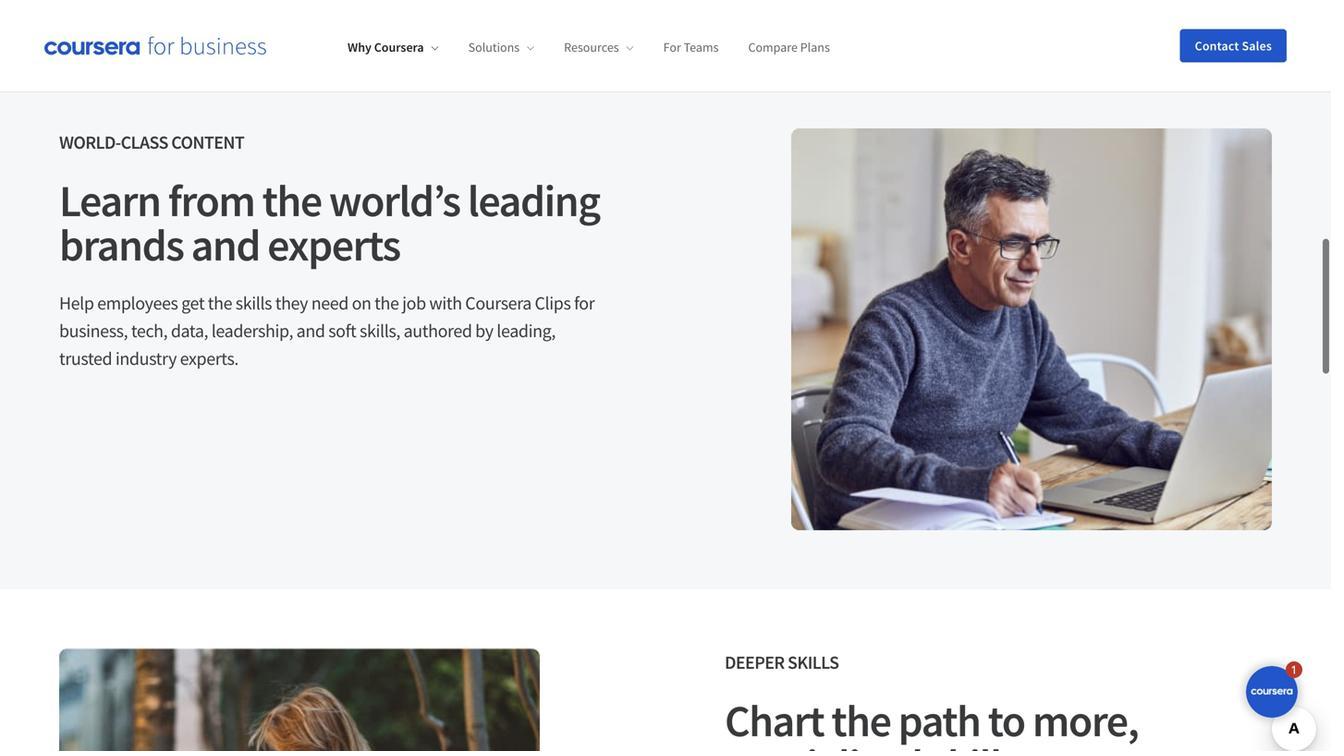 Task type: vqa. For each thing, say whether or not it's contained in the screenshot.
31,497 JOB POSTINGS IN 2022
no



Task type: locate. For each thing, give the bounding box(es) containing it.
0 horizontal spatial and
[[191, 217, 260, 273]]

0 vertical spatial coursera
[[374, 39, 424, 56]]

content
[[171, 131, 244, 154]]

1 vertical spatial coursera
[[465, 292, 532, 315]]

0 vertical spatial skills
[[236, 292, 272, 315]]

the
[[262, 173, 322, 228], [208, 292, 232, 315], [375, 292, 399, 315], [832, 694, 891, 749]]

for
[[574, 292, 595, 315]]

path
[[898, 694, 981, 749]]

1 vertical spatial skills
[[930, 738, 1019, 752]]

1 horizontal spatial and
[[297, 319, 325, 343]]

tech,
[[131, 319, 168, 343]]

coursera inside help employees get the skills they need on the job with coursera clips for business, tech, data, leadership, and soft skills, authored by leading, trusted industry experts.
[[465, 292, 532, 315]]

leading,
[[497, 319, 556, 343]]

job
[[402, 292, 426, 315]]

why coursera
[[348, 39, 424, 56]]

0 vertical spatial and
[[191, 217, 260, 273]]

specialized
[[725, 738, 922, 752]]

0 horizontal spatial skills
[[236, 292, 272, 315]]

the right from
[[262, 173, 322, 228]]

and up get
[[191, 217, 260, 273]]

coursera right why
[[374, 39, 424, 56]]

resources
[[564, 39, 619, 56]]

1 horizontal spatial coursera
[[465, 292, 532, 315]]

man taking course on a laptop image
[[792, 129, 1272, 531]]

coursera up by
[[465, 292, 532, 315]]

coursera
[[374, 39, 424, 56], [465, 292, 532, 315]]

get
[[181, 292, 205, 315]]

and
[[191, 217, 260, 273], [297, 319, 325, 343]]

skills inside help employees get the skills they need on the job with coursera clips for business, tech, data, leadership, and soft skills, authored by leading, trusted industry experts.
[[236, 292, 272, 315]]

for teams link
[[664, 39, 719, 56]]

brands
[[59, 217, 184, 273]]

for teams
[[664, 39, 719, 56]]

1 vertical spatial and
[[297, 319, 325, 343]]

solutions
[[468, 39, 520, 56]]

learn from the world's leading brands and experts
[[59, 173, 600, 273]]

experts
[[267, 217, 400, 273]]

trusted
[[59, 347, 112, 370]]

they
[[275, 292, 308, 315]]

the down skills
[[832, 694, 891, 749]]

more,
[[1033, 694, 1139, 749]]

1 horizontal spatial skills
[[930, 738, 1019, 752]]

contact
[[1195, 37, 1240, 54]]

class
[[121, 131, 168, 154]]

compare
[[748, 39, 798, 56]]

skills
[[236, 292, 272, 315], [930, 738, 1019, 752]]

0 horizontal spatial coursera
[[374, 39, 424, 56]]

the inside "chart the path to more, specialized skills"
[[832, 694, 891, 749]]

skills,
[[360, 319, 400, 343]]

and left soft in the top left of the page
[[297, 319, 325, 343]]

to
[[988, 694, 1025, 749]]

world-class content
[[59, 131, 244, 154]]

leadership,
[[211, 319, 293, 343]]

coursera for business image
[[44, 36, 266, 55]]

learn
[[59, 173, 161, 228]]



Task type: describe. For each thing, give the bounding box(es) containing it.
authored
[[404, 319, 472, 343]]

industry
[[115, 347, 177, 370]]

for
[[664, 39, 681, 56]]

and inside help employees get the skills they need on the job with coursera clips for business, tech, data, leadership, and soft skills, authored by leading, trusted industry experts.
[[297, 319, 325, 343]]

why coursera link
[[348, 39, 439, 56]]

soft
[[328, 319, 356, 343]]

from
[[168, 173, 255, 228]]

clips
[[535, 292, 571, 315]]

need
[[311, 292, 349, 315]]

on
[[352, 292, 371, 315]]

help
[[59, 292, 94, 315]]

contact sales
[[1195, 37, 1272, 54]]

resources link
[[564, 39, 634, 56]]

by
[[475, 319, 493, 343]]

help employees get the skills they need on the job with coursera clips for business, tech, data, leadership, and soft skills, authored by leading, trusted industry experts.
[[59, 292, 595, 370]]

why
[[348, 39, 372, 56]]

skills inside "chart the path to more, specialized skills"
[[930, 738, 1019, 752]]

the right get
[[208, 292, 232, 315]]

chart the path to more, specialized skills
[[725, 694, 1139, 752]]

skills
[[788, 651, 839, 675]]

and inside learn from the world's leading brands and experts
[[191, 217, 260, 273]]

with
[[429, 292, 462, 315]]

teams
[[684, 39, 719, 56]]

world-
[[59, 131, 121, 154]]

experts.
[[180, 347, 239, 370]]

employees
[[97, 292, 178, 315]]

deeper skills
[[725, 651, 839, 675]]

leading
[[468, 173, 600, 228]]

the inside learn from the world's leading brands and experts
[[262, 173, 322, 228]]

the right on
[[375, 292, 399, 315]]

chart
[[725, 694, 824, 749]]

data,
[[171, 319, 208, 343]]

plans
[[801, 39, 830, 56]]

solutions link
[[468, 39, 535, 56]]

sales
[[1242, 37, 1272, 54]]

business,
[[59, 319, 128, 343]]

compare plans link
[[748, 39, 830, 56]]

deeper
[[725, 651, 785, 675]]

compare plans
[[748, 39, 830, 56]]

contact sales button
[[1180, 29, 1287, 62]]

world's
[[329, 173, 460, 228]]



